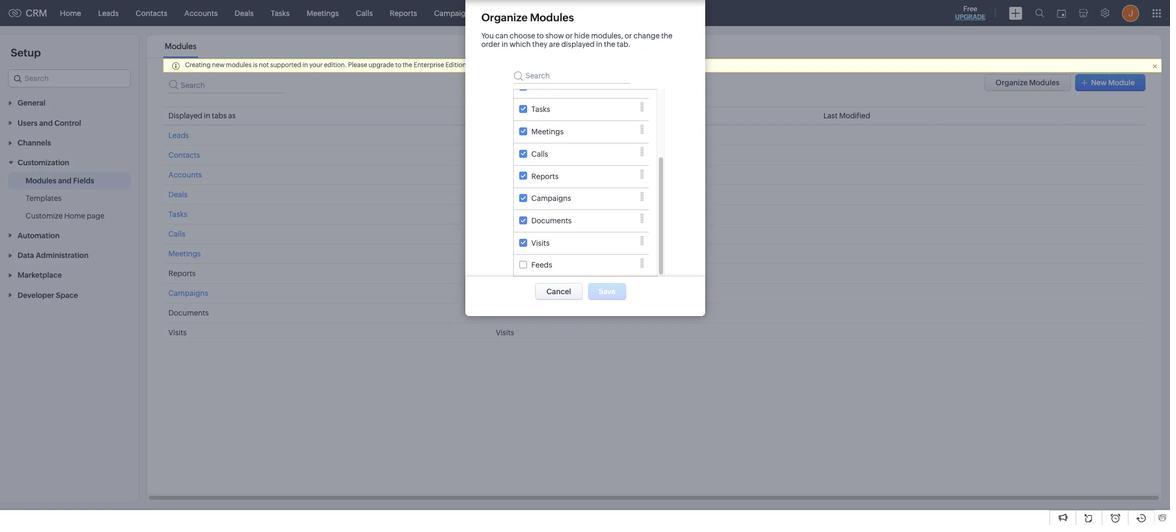 Task type: describe. For each thing, give the bounding box(es) containing it.
order
[[481, 40, 500, 49]]

organize modules
[[481, 11, 574, 23]]

free
[[963, 5, 977, 13]]

in right 'order'
[[501, 40, 508, 49]]

setup
[[11, 46, 41, 59]]

last modified
[[823, 111, 870, 120]]

visits link
[[540, 0, 575, 26]]

modules
[[226, 61, 252, 69]]

not
[[259, 61, 269, 69]]

1 horizontal spatial campaigns link
[[426, 0, 482, 26]]

calendar image
[[1057, 9, 1066, 17]]

customize home page link
[[26, 211, 104, 221]]

new module button
[[1075, 74, 1146, 91]]

enterprise
[[414, 61, 444, 69]]

0 vertical spatial accounts link
[[176, 0, 226, 26]]

which
[[509, 40, 530, 49]]

0 vertical spatial calls link
[[347, 0, 381, 26]]

to inside you can choose to show or hide modules, or change the order in which they are displayed in the tab.
[[536, 31, 544, 40]]

new
[[212, 61, 225, 69]]

0 horizontal spatial contacts
[[136, 9, 167, 17]]

compare edition
[[510, 61, 560, 69]]

reports link
[[381, 0, 426, 26]]

0 vertical spatial modules
[[530, 11, 574, 23]]

0 vertical spatial leads link
[[90, 0, 127, 26]]

documents link
[[482, 0, 540, 26]]

organize
[[481, 11, 527, 23]]

1 vertical spatial to
[[395, 61, 401, 69]]

is
[[253, 61, 258, 69]]

1 or from the left
[[565, 31, 573, 40]]

modules for modules
[[165, 42, 197, 51]]

home inside customization region
[[64, 212, 85, 220]]

in left your
[[303, 61, 308, 69]]

1 vertical spatial calls link
[[168, 230, 185, 238]]

displayed
[[561, 40, 594, 49]]

in right hide
[[596, 40, 602, 49]]

profile image
[[1122, 5, 1139, 22]]

modules and fields link
[[26, 176, 94, 186]]

as
[[228, 111, 236, 120]]

displayed in tabs as
[[168, 111, 236, 120]]

0 horizontal spatial leads
[[98, 9, 119, 17]]

are
[[549, 40, 559, 49]]

0 horizontal spatial deals link
[[168, 190, 187, 199]]

you
[[481, 31, 494, 40]]

module inside button
[[1108, 78, 1135, 87]]

1 vertical spatial module
[[496, 111, 522, 120]]

0 vertical spatial home
[[60, 9, 81, 17]]

0 vertical spatial deals link
[[226, 0, 262, 26]]

modules,
[[591, 31, 623, 40]]

2 horizontal spatial contacts
[[496, 151, 527, 159]]

projects
[[584, 9, 612, 17]]

name
[[524, 111, 544, 120]]

search text field for tasks
[[513, 64, 630, 84]]

modified
[[839, 111, 870, 120]]

edition
[[539, 61, 560, 69]]

please
[[348, 61, 367, 69]]

1 horizontal spatial the
[[604, 40, 615, 49]]

and
[[58, 177, 72, 185]]

customize
[[26, 212, 63, 220]]

creating new modules is not supported in your edition. please upgrade to the enterprise edition.
[[185, 61, 468, 69]]

choose
[[509, 31, 535, 40]]

1 horizontal spatial leads
[[168, 131, 189, 140]]



Task type: vqa. For each thing, say whether or not it's contained in the screenshot.


Task type: locate. For each thing, give the bounding box(es) containing it.
2 horizontal spatial modules
[[530, 11, 574, 23]]

profile element
[[1116, 0, 1146, 26]]

0 horizontal spatial meetings link
[[168, 249, 201, 258]]

1 horizontal spatial calls link
[[347, 0, 381, 26]]

search text field down displayed
[[513, 64, 630, 84]]

1 horizontal spatial tasks link
[[262, 0, 298, 26]]

hide
[[574, 31, 589, 40]]

0 horizontal spatial to
[[395, 61, 401, 69]]

calls
[[356, 9, 373, 17], [531, 150, 548, 158], [168, 230, 185, 238], [496, 230, 513, 238]]

0 vertical spatial to
[[536, 31, 544, 40]]

0 horizontal spatial or
[[565, 31, 573, 40]]

1 horizontal spatial module
[[1108, 78, 1135, 87]]

in
[[501, 40, 508, 49], [596, 40, 602, 49], [303, 61, 308, 69], [204, 111, 210, 120]]

2 vertical spatial modules
[[26, 177, 56, 185]]

or left hide
[[565, 31, 573, 40]]

1 vertical spatial deals link
[[168, 190, 187, 199]]

your
[[309, 61, 323, 69]]

0 vertical spatial tasks link
[[262, 0, 298, 26]]

2 horizontal spatial leads
[[496, 131, 516, 140]]

or left change
[[624, 31, 632, 40]]

supported
[[270, 61, 301, 69]]

0 vertical spatial meetings link
[[298, 0, 347, 26]]

1 horizontal spatial to
[[536, 31, 544, 40]]

the
[[661, 31, 672, 40], [604, 40, 615, 49], [403, 61, 412, 69]]

documents
[[491, 9, 531, 17], [531, 217, 571, 225], [168, 309, 209, 317], [496, 309, 536, 317]]

leads right home link at the left top
[[98, 9, 119, 17]]

customization button
[[0, 152, 139, 172]]

or
[[565, 31, 573, 40], [624, 31, 632, 40]]

1 vertical spatial leads link
[[168, 131, 189, 140]]

the left tab.
[[604, 40, 615, 49]]

2 horizontal spatial the
[[661, 31, 672, 40]]

contacts link down displayed
[[168, 151, 200, 159]]

fields
[[73, 177, 94, 185]]

visits
[[548, 9, 566, 17], [531, 239, 549, 247], [168, 328, 187, 337], [496, 328, 514, 337]]

templates link
[[26, 193, 62, 204]]

contacts
[[136, 9, 167, 17], [168, 151, 200, 159], [496, 151, 527, 159]]

None button
[[984, 74, 1071, 91], [535, 283, 582, 300], [984, 74, 1071, 91], [535, 283, 582, 300]]

edition.
[[324, 61, 347, 69]]

show
[[545, 31, 564, 40]]

home left page
[[64, 212, 85, 220]]

1 vertical spatial campaigns link
[[168, 289, 208, 297]]

to left show
[[536, 31, 544, 40]]

contacts down displayed
[[168, 151, 200, 159]]

new
[[1091, 78, 1107, 87]]

1 vertical spatial accounts link
[[168, 171, 202, 179]]

accounts
[[184, 9, 218, 17], [168, 171, 202, 179], [496, 171, 529, 179]]

1 horizontal spatial meetings link
[[298, 0, 347, 26]]

contacts link up modules link
[[127, 0, 176, 26]]

module name
[[496, 111, 544, 120]]

can
[[495, 31, 508, 40]]

1 vertical spatial home
[[64, 212, 85, 220]]

they
[[532, 40, 547, 49]]

0 horizontal spatial campaigns link
[[168, 289, 208, 297]]

tabs
[[212, 111, 227, 120]]

1 horizontal spatial leads link
[[168, 131, 189, 140]]

0 horizontal spatial module
[[496, 111, 522, 120]]

0 horizontal spatial tasks link
[[168, 210, 187, 219]]

reports
[[390, 9, 417, 17], [531, 172, 558, 180], [168, 269, 196, 278], [496, 269, 523, 278]]

0 horizontal spatial search text field
[[168, 74, 286, 93]]

customize home page
[[26, 212, 104, 220]]

1 vertical spatial tasks link
[[168, 210, 187, 219]]

compare
[[510, 61, 538, 69]]

module
[[1108, 78, 1135, 87], [496, 111, 522, 120]]

home link
[[51, 0, 90, 26]]

contacts link
[[127, 0, 176, 26], [168, 151, 200, 159]]

1 vertical spatial contacts link
[[168, 151, 200, 159]]

tasks
[[271, 9, 290, 17], [531, 105, 550, 114], [168, 210, 187, 219], [496, 210, 515, 219]]

Search text field
[[513, 64, 630, 84], [168, 74, 286, 93]]

search element
[[1029, 0, 1051, 26]]

modules for modules and fields
[[26, 177, 56, 185]]

leads
[[98, 9, 119, 17], [168, 131, 189, 140], [496, 131, 516, 140]]

create menu element
[[1003, 0, 1029, 26]]

contacts up modules link
[[136, 9, 167, 17]]

the left 'enterprise'
[[403, 61, 412, 69]]

leads down module name
[[496, 131, 516, 140]]

edition.
[[445, 61, 468, 69]]

page
[[87, 212, 104, 220]]

module right the new
[[1108, 78, 1135, 87]]

1 horizontal spatial search text field
[[513, 64, 630, 84]]

projects link
[[575, 0, 620, 26]]

0 horizontal spatial modules
[[26, 177, 56, 185]]

creating
[[185, 61, 211, 69]]

in left tabs
[[204, 111, 210, 120]]

tab.
[[617, 40, 630, 49]]

modules up creating
[[165, 42, 197, 51]]

the right change
[[661, 31, 672, 40]]

home right crm
[[60, 9, 81, 17]]

module left name
[[496, 111, 522, 120]]

modules link
[[163, 42, 198, 51]]

modules up "templates"
[[26, 177, 56, 185]]

deals
[[235, 9, 254, 17], [531, 83, 550, 91], [168, 190, 187, 199], [496, 190, 515, 199]]

crm
[[26, 7, 47, 19]]

free upgrade
[[955, 5, 986, 21]]

modules up show
[[530, 11, 574, 23]]

1 horizontal spatial modules
[[165, 42, 197, 51]]

0 vertical spatial contacts link
[[127, 0, 176, 26]]

tasks link
[[262, 0, 298, 26], [168, 210, 187, 219]]

1 vertical spatial meetings link
[[168, 249, 201, 258]]

create menu image
[[1009, 7, 1022, 19]]

1 horizontal spatial or
[[624, 31, 632, 40]]

feeds
[[530, 261, 552, 269]]

home
[[60, 9, 81, 17], [64, 212, 85, 220]]

search text field down new
[[168, 74, 286, 93]]

customization region
[[0, 172, 139, 225]]

2 or from the left
[[624, 31, 632, 40]]

displayed
[[168, 111, 202, 120]]

tasks inside the tasks link
[[271, 9, 290, 17]]

new module
[[1091, 78, 1135, 87]]

meetings
[[307, 9, 339, 17], [531, 127, 563, 136], [168, 249, 201, 258], [496, 249, 528, 258]]

change
[[633, 31, 659, 40]]

0 vertical spatial campaigns link
[[426, 0, 482, 26]]

1 horizontal spatial deals link
[[226, 0, 262, 26]]

modules inside customization region
[[26, 177, 56, 185]]

upgrade
[[369, 61, 394, 69]]

deals link
[[226, 0, 262, 26], [168, 190, 187, 199]]

campaigns
[[434, 9, 474, 17], [531, 194, 571, 203], [168, 289, 208, 297], [496, 289, 536, 297]]

leads down displayed
[[168, 131, 189, 140]]

0 horizontal spatial calls link
[[168, 230, 185, 238]]

0 horizontal spatial the
[[403, 61, 412, 69]]

calls link
[[347, 0, 381, 26], [168, 230, 185, 238]]

leads link
[[90, 0, 127, 26], [168, 131, 189, 140]]

to
[[536, 31, 544, 40], [395, 61, 401, 69]]

customization
[[18, 159, 69, 167]]

templates
[[26, 194, 62, 203]]

modules
[[530, 11, 574, 23], [165, 42, 197, 51], [26, 177, 56, 185]]

to right upgrade
[[395, 61, 401, 69]]

0 vertical spatial module
[[1108, 78, 1135, 87]]

meetings link
[[298, 0, 347, 26], [168, 249, 201, 258]]

1 horizontal spatial contacts
[[168, 151, 200, 159]]

crm link
[[9, 7, 47, 19]]

campaigns link
[[426, 0, 482, 26], [168, 289, 208, 297]]

0 horizontal spatial leads link
[[90, 0, 127, 26]]

last
[[823, 111, 838, 120]]

compare edition link
[[510, 61, 560, 69]]

accounts link
[[176, 0, 226, 26], [168, 171, 202, 179]]

search image
[[1035, 9, 1044, 18]]

contacts down module name
[[496, 151, 527, 159]]

search text field for creating new modules is not supported in your edition. please upgrade to the enterprise edition.
[[168, 74, 286, 93]]

modules and fields
[[26, 177, 94, 185]]

upgrade
[[955, 13, 986, 21]]

you can choose to show or hide modules, or change the order in which they are displayed in the tab.
[[481, 31, 672, 49]]

1 vertical spatial modules
[[165, 42, 197, 51]]



